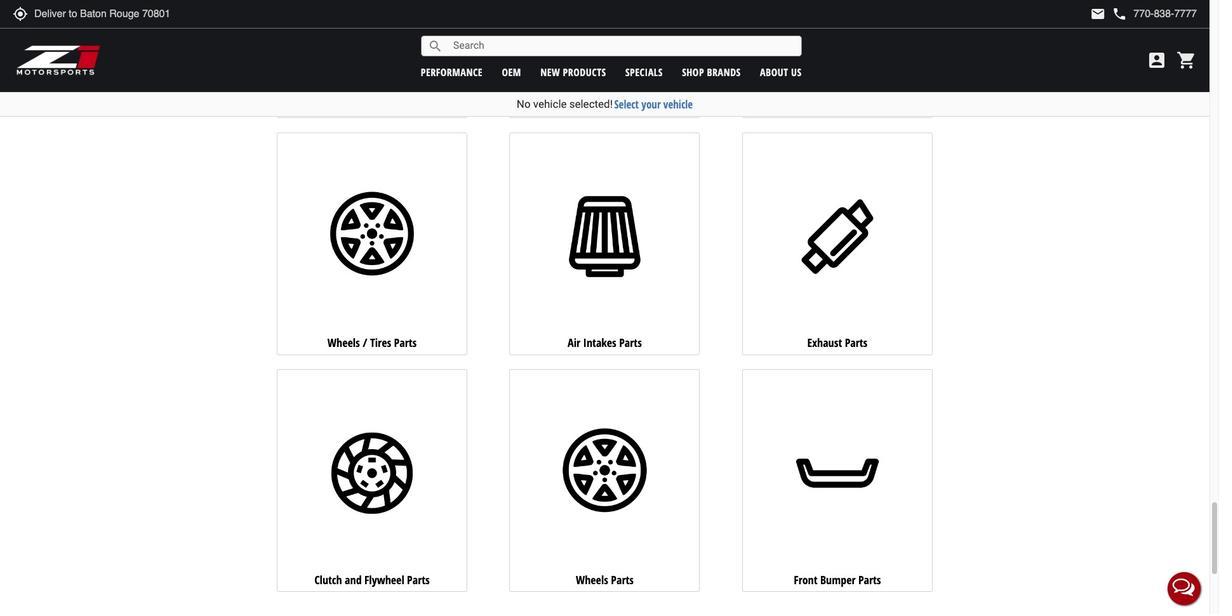 Task type: vqa. For each thing, say whether or not it's contained in the screenshot.
clutch and flywheel parts link
yes



Task type: locate. For each thing, give the bounding box(es) containing it.
1 horizontal spatial oem
[[502, 65, 521, 79]]

clutch and flywheel parts
[[315, 573, 430, 588]]

1 vertical spatial oem
[[349, 98, 370, 113]]

brake
[[833, 98, 859, 113]]

no
[[517, 98, 531, 111]]

oem down oem parts image
[[349, 98, 370, 113]]

exhaust image
[[747, 146, 929, 328]]

0 vertical spatial wheels
[[328, 335, 360, 351]]

brakes & brake parts
[[791, 98, 884, 113]]

exhaust
[[808, 335, 842, 351]]

&
[[824, 98, 830, 113]]

/
[[363, 335, 367, 351]]

wheels parts
[[576, 573, 634, 588]]

oem link
[[502, 65, 521, 79]]

search
[[428, 38, 443, 54]]

Search search field
[[443, 36, 801, 56]]

suspension image
[[514, 0, 696, 90]]

front bumper parts link
[[742, 370, 933, 593]]

0 vertical spatial oem
[[502, 65, 521, 79]]

shopping_cart link
[[1174, 50, 1197, 71]]

shopping_cart
[[1177, 50, 1197, 71]]

0 horizontal spatial wheels
[[328, 335, 360, 351]]

mail
[[1091, 6, 1106, 22]]

vehicle right your
[[664, 97, 693, 112]]

oem up "no"
[[502, 65, 521, 79]]

suspension
[[567, 98, 617, 113]]

1 vertical spatial wheels
[[576, 573, 608, 588]]

oem  parts
[[349, 98, 395, 113]]

wheels
[[328, 335, 360, 351], [576, 573, 608, 588]]

and
[[345, 573, 362, 588]]

oem
[[502, 65, 521, 79], [349, 98, 370, 113]]

oem for oem  parts
[[349, 98, 370, 113]]

shop
[[682, 65, 704, 79]]

suspension parts
[[567, 98, 643, 113]]

phone link
[[1112, 6, 1197, 22]]

no vehicle selected! select your vehicle
[[517, 97, 693, 112]]

air intakes parts link
[[510, 133, 700, 355]]

brakes image
[[747, 0, 929, 90]]

exhaust parts
[[808, 335, 868, 351]]

tires
[[370, 335, 391, 351]]

my_location
[[13, 6, 28, 22]]

front
[[794, 573, 818, 588]]

specials
[[626, 65, 663, 79]]

wheels / tires parts
[[328, 335, 417, 351]]

vehicle right "no"
[[533, 98, 567, 111]]

wheels inside the wheels / tires parts link
[[328, 335, 360, 351]]

0 horizontal spatial oem
[[349, 98, 370, 113]]

specials link
[[626, 65, 663, 79]]

wheels inside wheels parts link
[[576, 573, 608, 588]]

vehicle
[[664, 97, 693, 112], [533, 98, 567, 111]]

new products link
[[541, 65, 606, 79]]

1 horizontal spatial wheels
[[576, 573, 608, 588]]

wheels parts link
[[510, 370, 700, 593]]

air intakes parts
[[568, 335, 642, 351]]

parts
[[373, 98, 395, 113], [620, 98, 643, 113], [862, 98, 884, 113], [394, 335, 417, 351], [619, 335, 642, 351], [845, 335, 868, 351], [407, 573, 430, 588], [611, 573, 634, 588], [859, 573, 881, 588]]

0 horizontal spatial vehicle
[[533, 98, 567, 111]]

phone
[[1112, 6, 1128, 22]]

shop brands
[[682, 65, 741, 79]]

z1 motorsports logo image
[[16, 44, 101, 76]]

about us
[[760, 65, 802, 79]]

select your vehicle link
[[615, 97, 693, 112]]



Task type: describe. For each thing, give the bounding box(es) containing it.
about
[[760, 65, 789, 79]]

intakes
[[583, 335, 617, 351]]

exhaust parts link
[[742, 133, 933, 355]]

bumper
[[821, 573, 856, 588]]

suspension parts link
[[510, 0, 700, 118]]

flywheel
[[365, 573, 404, 588]]

front bumper parts
[[794, 573, 881, 588]]

vehicle inside the no vehicle selected! select your vehicle
[[533, 98, 567, 111]]

brands
[[707, 65, 741, 79]]

account_box
[[1147, 50, 1167, 71]]

clutch
[[315, 573, 342, 588]]

us
[[791, 65, 802, 79]]

clutch and flywheel image
[[281, 383, 463, 565]]

brakes & brake parts link
[[742, 0, 933, 118]]

select
[[615, 97, 639, 112]]

1 horizontal spatial vehicle
[[664, 97, 693, 112]]

clutch and flywheel parts link
[[277, 370, 468, 593]]

performance link
[[421, 65, 483, 79]]

oem  parts link
[[277, 0, 468, 118]]

brakes
[[791, 98, 821, 113]]

performance
[[421, 65, 483, 79]]

mail link
[[1091, 6, 1106, 22]]

wheels / tires image
[[281, 146, 463, 328]]

mail phone
[[1091, 6, 1128, 22]]

oem for oem link
[[502, 65, 521, 79]]

front bumper image
[[747, 383, 929, 565]]

air
[[568, 335, 581, 351]]

wheels image
[[514, 383, 696, 565]]

wheels / tires parts link
[[277, 133, 468, 355]]

wheels for wheels / tires parts
[[328, 335, 360, 351]]

products
[[563, 65, 606, 79]]

wheels for wheels parts
[[576, 573, 608, 588]]

account_box link
[[1144, 50, 1171, 71]]

about us link
[[760, 65, 802, 79]]

air intakes image
[[514, 146, 696, 328]]

oem parts image
[[281, 0, 463, 90]]

new
[[541, 65, 560, 79]]

your
[[642, 97, 661, 112]]

shop brands link
[[682, 65, 741, 79]]

new products
[[541, 65, 606, 79]]

parts inside 'link'
[[619, 335, 642, 351]]

selected!
[[570, 98, 613, 111]]



